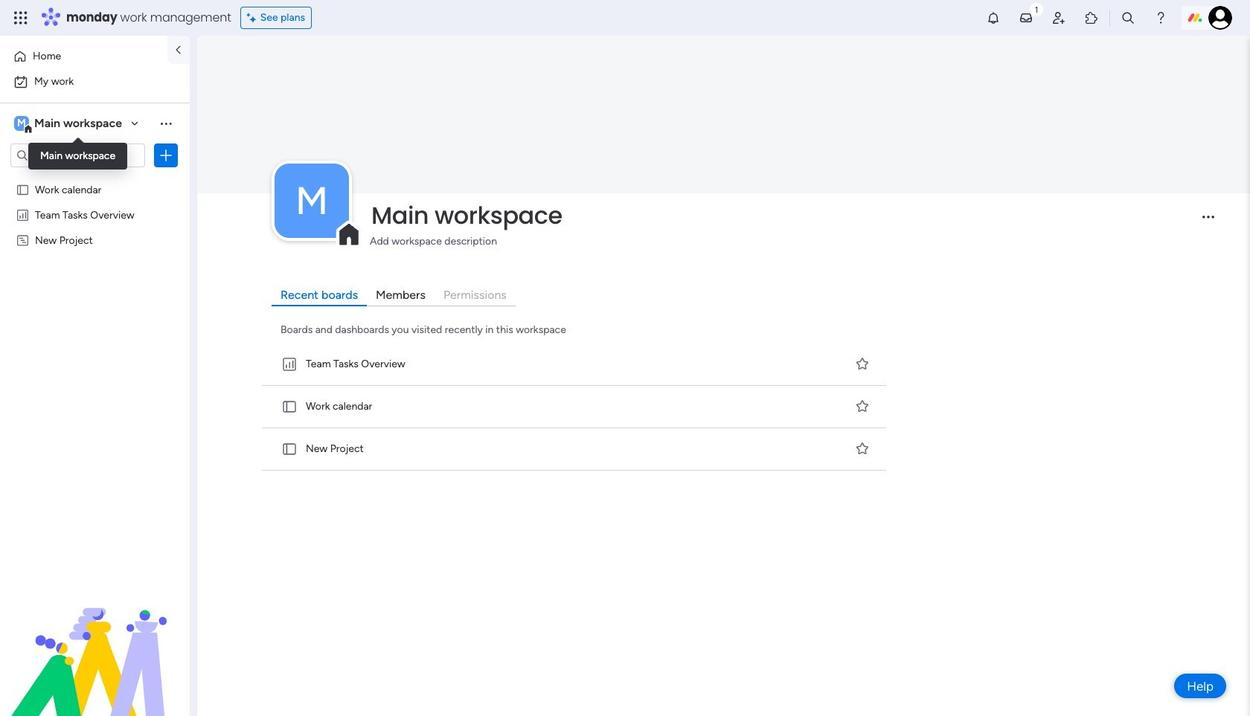 Task type: locate. For each thing, give the bounding box(es) containing it.
0 vertical spatial public dashboard image
[[16, 208, 30, 222]]

1 vertical spatial public dashboard image
[[281, 356, 298, 373]]

2 add to favorites image from the top
[[855, 399, 870, 414]]

jacob simon image
[[1209, 6, 1233, 30]]

1 image
[[1030, 1, 1044, 17]]

0 horizontal spatial public dashboard image
[[16, 208, 30, 222]]

public board image for 2nd add to favorites icon
[[281, 399, 298, 415]]

public dashboard image
[[16, 208, 30, 222], [281, 356, 298, 373]]

2 vertical spatial option
[[0, 176, 190, 179]]

option
[[9, 45, 159, 68], [9, 70, 181, 94], [0, 176, 190, 179]]

monday marketplace image
[[1085, 10, 1100, 25]]

None field
[[368, 200, 1190, 231]]

1 vertical spatial add to favorites image
[[855, 399, 870, 414]]

select product image
[[13, 10, 28, 25]]

update feed image
[[1019, 10, 1034, 25]]

workspace image
[[14, 115, 29, 132], [275, 164, 349, 238]]

workspace selection element
[[14, 115, 124, 134]]

help image
[[1154, 10, 1169, 25]]

0 vertical spatial add to favorites image
[[855, 357, 870, 372]]

0 vertical spatial public board image
[[281, 399, 298, 415]]

1 horizontal spatial public dashboard image
[[281, 356, 298, 373]]

2 public board image from the top
[[281, 441, 298, 458]]

add to favorites image
[[855, 357, 870, 372], [855, 399, 870, 414]]

public board image
[[281, 399, 298, 415], [281, 441, 298, 458]]

1 vertical spatial public board image
[[281, 441, 298, 458]]

0 horizontal spatial workspace image
[[14, 115, 29, 132]]

list box
[[0, 174, 190, 454]]

invite members image
[[1052, 10, 1067, 25]]

1 public board image from the top
[[281, 399, 298, 415]]

public dashboard image inside quick search results list box
[[281, 356, 298, 373]]

1 horizontal spatial workspace image
[[275, 164, 349, 238]]



Task type: describe. For each thing, give the bounding box(es) containing it.
workspace options image
[[159, 116, 173, 131]]

1 vertical spatial option
[[9, 70, 181, 94]]

public board image for add to favorites image at right
[[281, 441, 298, 458]]

1 vertical spatial workspace image
[[275, 164, 349, 238]]

lottie animation element
[[0, 567, 190, 717]]

1 add to favorites image from the top
[[855, 357, 870, 372]]

0 vertical spatial workspace image
[[14, 115, 29, 132]]

see plans image
[[247, 10, 260, 26]]

0 vertical spatial option
[[9, 45, 159, 68]]

search everything image
[[1121, 10, 1136, 25]]

notifications image
[[986, 10, 1001, 25]]

Search in workspace field
[[31, 147, 124, 164]]

add to favorites image
[[855, 442, 870, 457]]

public board image
[[16, 182, 30, 197]]

lottie animation image
[[0, 567, 190, 717]]

quick search results list box
[[259, 344, 891, 471]]

options image
[[159, 148, 173, 163]]



Task type: vqa. For each thing, say whether or not it's contained in the screenshot.
COMPONENT icon
no



